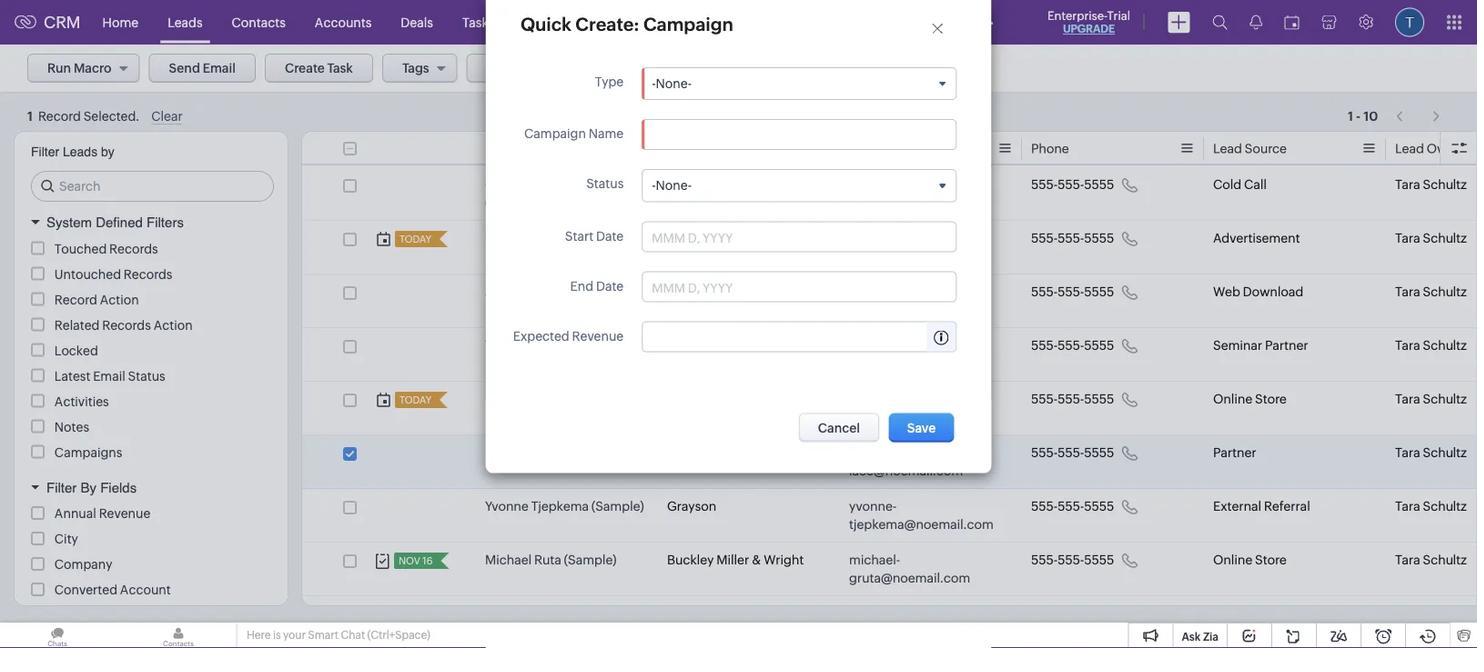 Task type: describe. For each thing, give the bounding box(es) containing it.
start
[[565, 229, 594, 243]]

1 cold from the top
[[1213, 177, 1242, 192]]

christopher- maclead@noemail.com
[[849, 177, 990, 210]]

phone
[[1031, 142, 1069, 156]]

reports link
[[651, 0, 727, 44]]

8 555-555-5555 from the top
[[1031, 553, 1114, 568]]

enterprise-
[[1048, 9, 1107, 22]]

dal
[[667, 607, 686, 622]]

web download
[[1213, 285, 1304, 299]]

untouched
[[54, 267, 121, 282]]

annual revenue
[[54, 507, 150, 522]]

printing
[[730, 285, 777, 299]]

filter leads by
[[31, 145, 115, 159]]

2 navigation from the top
[[1387, 103, 1450, 129]]

2 actions from the left
[[1375, 61, 1420, 76]]

referral
[[1264, 500, 1310, 514]]

system defined filters button
[[15, 207, 288, 239]]

carissa kidman (sample)
[[485, 231, 631, 246]]

web
[[1213, 285, 1240, 299]]

deals link
[[386, 0, 448, 44]]

1 tara schultz from the top
[[1395, 177, 1467, 192]]

9 555-555-5555 from the top
[[1031, 607, 1114, 622]]

account
[[120, 583, 171, 598]]

email for send email
[[203, 61, 236, 76]]

3 schultz from the top
[[1423, 285, 1467, 299]]

filter by fields
[[46, 480, 137, 496]]

6 tara from the top
[[1395, 446, 1420, 461]]

carissa-
[[849, 231, 894, 246]]

1 5555 from the top
[[1084, 177, 1114, 192]]

locked
[[54, 344, 98, 358]]

carissa
[[485, 231, 528, 246]]

kayleigh- lace@noemail.com link
[[849, 444, 995, 481]]

6 tara schultz from the top
[[1395, 446, 1467, 461]]

8 schultz from the top
[[1423, 553, 1467, 568]]

online for michael- gruta@noemail.com
[[1213, 553, 1253, 568]]

send email button
[[149, 54, 256, 83]]

1 555-555-5555 from the top
[[1031, 177, 1114, 192]]

kopy
[[698, 285, 727, 299]]

1 vertical spatial email
[[849, 142, 882, 156]]

2 schultz from the top
[[1423, 231, 1467, 246]]

seminar partner
[[1213, 339, 1308, 353]]

home
[[102, 15, 138, 30]]

1 record selected.
[[27, 109, 140, 124]]

touched records
[[54, 242, 158, 256]]

(sample) for kayleigh lace (sample)
[[569, 446, 622, 461]]

1 10 from the top
[[1364, 105, 1378, 120]]

sweely@noemail.com
[[849, 357, 979, 371]]

yvonne
[[485, 500, 529, 514]]

james-
[[849, 285, 888, 299]]

create task
[[285, 61, 353, 76]]

9 5555 from the top
[[1084, 607, 1114, 622]]

buckley miller & wright
[[667, 553, 804, 568]]

run macro
[[47, 61, 112, 76]]

kayleigh lace (sample) link
[[485, 444, 622, 462]]

start date
[[565, 229, 624, 243]]

4 tara from the top
[[1395, 339, 1420, 353]]

macro
[[74, 61, 112, 76]]

filters
[[147, 215, 184, 231]]

leads link
[[153, 0, 217, 44]]

ruta
[[534, 553, 561, 568]]

2 cold from the top
[[1213, 607, 1242, 622]]

tresa sweely (sample)
[[485, 339, 616, 353]]

4 tara schultz from the top
[[1395, 339, 1467, 353]]

3 tara schultz from the top
[[1395, 285, 1467, 299]]

grayson
[[667, 500, 716, 514]]

miller
[[717, 553, 749, 568]]

michael-
[[849, 553, 900, 568]]

Search text field
[[32, 172, 273, 201]]

online for felix- hirpara@noemail.com
[[1213, 392, 1253, 407]]

theola frey (sample)
[[485, 607, 608, 622]]

date for end date
[[596, 279, 624, 293]]

none- for type
[[656, 76, 692, 91]]

3 5555 from the top
[[1084, 285, 1114, 299]]

system defined filters
[[46, 215, 184, 231]]

records for related
[[102, 318, 151, 333]]

maclead@noemail.com
[[849, 196, 990, 210]]

felix- hirpara@noemail.com link
[[849, 390, 995, 427]]

calls link
[[509, 0, 567, 44]]

run
[[47, 61, 71, 76]]

accounts
[[315, 15, 372, 30]]

campaign
[[524, 127, 586, 141]]

2 5555 from the top
[[1084, 231, 1114, 246]]

ask zia
[[1182, 631, 1219, 643]]

notes
[[54, 420, 89, 435]]

theola- frey@noemail.com link
[[849, 605, 995, 642]]

by
[[81, 480, 96, 496]]

filter for filter by fields
[[46, 480, 77, 496]]

tile
[[689, 607, 710, 622]]

oh my goodknits inc
[[667, 231, 791, 246]]

leads inside leads link
[[168, 15, 203, 30]]

felix
[[485, 392, 512, 407]]

MMM d, yyyy
 text field
[[652, 230, 799, 244]]

lead for lead owner
[[1395, 142, 1424, 156]]

1 horizontal spatial company
[[667, 142, 725, 156]]

related
[[54, 318, 100, 333]]

-none- field for type
[[643, 68, 956, 99]]

fields
[[100, 480, 137, 496]]

send email
[[169, 61, 236, 76]]

theola frey (sample) link
[[485, 605, 608, 623]]

tasks
[[462, 15, 494, 30]]

9 schultz from the top
[[1423, 607, 1467, 622]]

felix-
[[849, 392, 877, 407]]

7 5555 from the top
[[1084, 500, 1114, 514]]

touched
[[54, 242, 107, 256]]

buckley
[[667, 553, 714, 568]]

enterprise-trial upgrade
[[1048, 9, 1130, 35]]

(sample) for tresa sweely (sample)
[[564, 339, 616, 353]]

wright
[[764, 553, 804, 568]]

create lead
[[1217, 61, 1289, 76]]

christopher
[[485, 177, 556, 192]]

0 vertical spatial partner
[[1265, 339, 1308, 353]]

kayleigh-
[[849, 446, 903, 461]]

james
[[485, 285, 522, 299]]

frey
[[528, 607, 553, 622]]

expected
[[513, 329, 570, 343]]

lead for lead name
[[485, 142, 514, 156]]

1 actions from the left
[[487, 61, 532, 76]]

5 tara from the top
[[1395, 392, 1420, 407]]

create for create lead
[[1217, 61, 1257, 76]]

(sample) for james merced (sample)
[[573, 285, 625, 299]]

1 1 - 10 from the top
[[1348, 105, 1378, 120]]

9 tara schultz from the top
[[1395, 607, 1467, 622]]

felix hirpara (sample) link
[[485, 390, 614, 409]]

2 555-555-5555 from the top
[[1031, 231, 1114, 246]]

2 10 from the top
[[1364, 109, 1378, 123]]

hirpara@noemail.com
[[849, 410, 981, 425]]

3 tara from the top
[[1395, 285, 1420, 299]]

kayleigh- lace@noemail.com
[[849, 446, 963, 479]]

store for felix- hirpara@noemail.com
[[1255, 392, 1287, 407]]

lace
[[538, 446, 567, 461]]

associates
[[720, 339, 784, 353]]

6 555-555-5555 from the top
[[1031, 446, 1114, 461]]

5 schultz from the top
[[1423, 392, 1467, 407]]

6 5555 from the top
[[1084, 446, 1114, 461]]

records for untouched
[[124, 267, 172, 282]]



Task type: locate. For each thing, give the bounding box(es) containing it.
ask
[[1182, 631, 1201, 643]]

actions up lead owner
[[1375, 61, 1420, 76]]

(sample) inside kayleigh lace (sample) link
[[569, 446, 622, 461]]

2 online store from the top
[[1213, 553, 1287, 568]]

(sample) inside theola frey (sample) link
[[555, 607, 608, 622]]

2 horizontal spatial email
[[849, 142, 882, 156]]

email right "latest"
[[93, 369, 125, 384]]

0 vertical spatial leads
[[168, 15, 203, 30]]

4 555-555-5555 from the top
[[1031, 339, 1114, 353]]

lead
[[1259, 61, 1289, 76], [485, 142, 514, 156], [1213, 142, 1242, 156], [1395, 142, 1424, 156]]

status up start date
[[586, 177, 624, 191]]

filter by fields button
[[15, 472, 288, 504]]

tresa sweely (sample) link
[[485, 337, 616, 355]]

0 vertical spatial -none-
[[652, 76, 692, 91]]

-none- for status
[[652, 179, 692, 193]]

kayleigh lace (sample)
[[485, 446, 622, 461]]

maclead
[[559, 177, 609, 192]]

records for touched
[[109, 242, 158, 256]]

email for latest email status
[[93, 369, 125, 384]]

1 vertical spatial store
[[1255, 553, 1287, 568]]

5 555-555-5555 from the top
[[1031, 392, 1114, 407]]

store for michael- gruta@noemail.com
[[1255, 553, 1287, 568]]

2 create from the left
[[1217, 61, 1257, 76]]

records down defined
[[109, 242, 158, 256]]

6 schultz from the top
[[1423, 446, 1467, 461]]

michael- gruta@noemail.com link
[[849, 552, 995, 588]]

none- down create: campaign
[[656, 76, 692, 91]]

system
[[46, 215, 92, 231]]

1 vertical spatial cold call
[[1213, 607, 1267, 622]]

create lead button
[[1199, 54, 1307, 84]]

end
[[570, 279, 594, 293]]

theola-
[[849, 607, 890, 622]]

latest email status
[[54, 369, 165, 384]]

1 vertical spatial online store
[[1213, 553, 1287, 568]]

1 vertical spatial company
[[54, 558, 112, 573]]

rangoni of florence
[[667, 177, 788, 192]]

filter left by
[[46, 480, 77, 496]]

call
[[1244, 177, 1267, 192], [1244, 607, 1267, 622]]

james- merced@noemail.com
[[849, 285, 984, 318]]

felix- hirpara@noemail.com
[[849, 392, 981, 425]]

1 vertical spatial status
[[128, 369, 165, 384]]

7 555-555-5555 from the top
[[1031, 500, 1114, 514]]

revenue for annual revenue
[[99, 507, 150, 522]]

lead left the source at the right of the page
[[1213, 142, 1242, 156]]

7 tara schultz from the top
[[1395, 500, 1467, 514]]

(sample) right sweely
[[564, 339, 616, 353]]

0 horizontal spatial status
[[128, 369, 165, 384]]

cold up zia
[[1213, 607, 1242, 622]]

1 vertical spatial online
[[1213, 553, 1253, 568]]

0 vertical spatial records
[[109, 242, 158, 256]]

(sample) for theola frey (sample)
[[555, 607, 608, 622]]

advertisement
[[1213, 231, 1300, 246]]

2 1 - 10 from the top
[[1348, 109, 1378, 123]]

0 vertical spatial cold call
[[1213, 177, 1267, 192]]

name
[[589, 127, 624, 141], [517, 142, 552, 156]]

revenue for expected revenue
[[572, 329, 624, 343]]

-none- for type
[[652, 76, 692, 91]]

(sample) inside carissa kidman (sample) link
[[579, 231, 631, 246]]

(sample) right lace
[[569, 446, 622, 461]]

2 online from the top
[[1213, 553, 1253, 568]]

4 schultz from the top
[[1423, 339, 1467, 353]]

city
[[54, 532, 78, 547]]

lead left owner
[[1395, 142, 1424, 156]]

0 horizontal spatial company
[[54, 558, 112, 573]]

1 vertical spatial action
[[154, 318, 193, 333]]

revenue down end date
[[572, 329, 624, 343]]

0 vertical spatial revenue
[[572, 329, 624, 343]]

0 horizontal spatial leads
[[63, 145, 98, 159]]

1 vertical spatial call
[[1244, 607, 1267, 622]]

1 vertical spatial -none- field
[[643, 170, 956, 202]]

michael ruta (sample) link
[[485, 552, 617, 570]]

2 tara schultz from the top
[[1395, 231, 1467, 246]]

1 vertical spatial none-
[[656, 179, 692, 193]]

1 cold call from the top
[[1213, 177, 1267, 192]]

today link
[[395, 392, 433, 409]]

(sample) down christopher
[[485, 196, 538, 210]]

1 vertical spatial revenue
[[99, 507, 150, 522]]

(sample) for carissa kidman (sample)
[[579, 231, 631, 246]]

kidman@noemail.com
[[849, 249, 983, 264]]

record
[[54, 293, 97, 307]]

tags
[[402, 61, 429, 76]]

company up converted
[[54, 558, 112, 573]]

filter for filter leads by
[[31, 145, 59, 159]]

michael ruta (sample)
[[485, 553, 617, 568]]

1 date from the top
[[596, 229, 624, 243]]

1 -none- field from the top
[[643, 68, 956, 99]]

5 5555 from the top
[[1084, 392, 1114, 407]]

MMM d, yyyy
 text field
[[652, 280, 799, 294]]

(sample) inside michael ruta (sample) link
[[564, 553, 617, 568]]

filter inside dropdown button
[[46, 480, 77, 496]]

store down external referral
[[1255, 553, 1287, 568]]

1 none- from the top
[[656, 76, 692, 91]]

upgrade
[[1063, 23, 1115, 35]]

0 vertical spatial date
[[596, 229, 624, 243]]

records down record action
[[102, 318, 151, 333]]

(sample) right the merced
[[573, 285, 625, 299]]

(sample) inside james merced (sample) link
[[573, 285, 625, 299]]

email up christopher-
[[849, 142, 882, 156]]

0 horizontal spatial email
[[93, 369, 125, 384]]

online store down seminar partner
[[1213, 392, 1287, 407]]

0 vertical spatial cold
[[1213, 177, 1242, 192]]

sweely
[[519, 339, 561, 353]]

name down campaign
[[517, 142, 552, 156]]

online store for felix- hirpara@noemail.com
[[1213, 392, 1287, 407]]

create
[[285, 61, 325, 76], [1217, 61, 1257, 76]]

online store
[[1213, 392, 1287, 407], [1213, 553, 1287, 568]]

partner up external
[[1213, 446, 1257, 461]]

1 horizontal spatial leads
[[168, 15, 203, 30]]

online store for michael- gruta@noemail.com
[[1213, 553, 1287, 568]]

christopher maclead (sample) link
[[485, 176, 649, 212]]

5 tara schultz from the top
[[1395, 392, 1467, 407]]

1 schultz from the top
[[1423, 177, 1467, 192]]

online down seminar at the right of page
[[1213, 392, 1253, 407]]

theola
[[485, 607, 525, 622]]

name for campaign name
[[589, 127, 624, 141]]

filter down record in the left of the page
[[31, 145, 59, 159]]

trial
[[1107, 9, 1130, 22]]

merced@noemail.com
[[849, 303, 984, 318]]

name right campaign
[[589, 127, 624, 141]]

lead inside button
[[1259, 61, 1289, 76]]

lead up the source at the right of the page
[[1259, 61, 1289, 76]]

1 horizontal spatial action
[[154, 318, 193, 333]]

related records action
[[54, 318, 193, 333]]

online
[[1213, 392, 1253, 407], [1213, 553, 1253, 568]]

row group
[[302, 167, 1477, 649]]

partner right seminar at the right of page
[[1265, 339, 1308, 353]]

1 online store from the top
[[1213, 392, 1287, 407]]

1 vertical spatial leads
[[63, 145, 98, 159]]

0 horizontal spatial action
[[100, 293, 139, 307]]

lead for lead source
[[1213, 142, 1242, 156]]

None button
[[799, 414, 879, 443]]

(sample) right tjepkema
[[592, 500, 644, 514]]

store
[[1255, 392, 1287, 407], [1255, 553, 1287, 568]]

contacts link
[[217, 0, 300, 44]]

8 tara schultz from the top
[[1395, 553, 1467, 568]]

date for start date
[[596, 229, 624, 243]]

(sample) for felix hirpara (sample)
[[561, 392, 614, 407]]

2 cold call from the top
[[1213, 607, 1267, 622]]

555-
[[1031, 177, 1058, 192], [1058, 177, 1084, 192], [1031, 231, 1058, 246], [1058, 231, 1084, 246], [1031, 285, 1058, 299], [1058, 285, 1084, 299], [1031, 339, 1058, 353], [1058, 339, 1084, 353], [1031, 392, 1058, 407], [1058, 392, 1084, 407], [1031, 446, 1058, 461], [1058, 446, 1084, 461], [1031, 500, 1058, 514], [1058, 500, 1084, 514], [1031, 553, 1058, 568], [1058, 553, 1084, 568], [1031, 607, 1058, 622], [1058, 607, 1084, 622]]

0 horizontal spatial actions
[[487, 61, 532, 76]]

7 schultz from the top
[[1423, 500, 1467, 514]]

clear
[[151, 109, 183, 124]]

1 vertical spatial -none-
[[652, 179, 692, 193]]

company up rangoni
[[667, 142, 725, 156]]

download
[[1243, 285, 1304, 299]]

1 horizontal spatial actions
[[1375, 61, 1420, 76]]

0 vertical spatial status
[[586, 177, 624, 191]]

date right the end
[[596, 279, 624, 293]]

deals
[[401, 15, 433, 30]]

0 vertical spatial none-
[[656, 76, 692, 91]]

4 5555 from the top
[[1084, 339, 1114, 353]]

kwik kopy printing
[[667, 285, 777, 299]]

0 vertical spatial filter
[[31, 145, 59, 159]]

store down seminar partner
[[1255, 392, 1287, 407]]

none- up oh
[[656, 179, 692, 193]]

leads
[[168, 15, 203, 30], [63, 145, 98, 159]]

0 horizontal spatial revenue
[[99, 507, 150, 522]]

kwik
[[667, 285, 695, 299]]

create for create task
[[285, 61, 325, 76]]

projects
[[904, 15, 952, 30]]

selected.
[[83, 109, 140, 124]]

2 vertical spatial records
[[102, 318, 151, 333]]

-none-
[[652, 76, 692, 91], [652, 179, 692, 193]]

online store down external referral
[[1213, 553, 1287, 568]]

-none- field for status
[[643, 170, 956, 202]]

contacts image
[[121, 623, 236, 649]]

type
[[595, 75, 624, 89]]

row group containing christopher maclead (sample)
[[302, 167, 1477, 649]]

0 vertical spatial action
[[100, 293, 139, 307]]

is
[[273, 630, 281, 642]]

action down untouched records
[[154, 318, 193, 333]]

1
[[1348, 105, 1353, 120], [1348, 109, 1353, 123], [27, 109, 33, 124]]

source
[[1245, 142, 1287, 156]]

theola- frey@noemail.com
[[849, 607, 961, 640]]

lead up christopher
[[485, 142, 514, 156]]

1 horizontal spatial status
[[586, 177, 624, 191]]

0 vertical spatial call
[[1244, 177, 1267, 192]]

carissa- kidman@noemail.com link
[[849, 229, 995, 266]]

date right start
[[596, 229, 624, 243]]

cold call up zia
[[1213, 607, 1267, 622]]

1 vertical spatial partner
[[1213, 446, 1257, 461]]

0 vertical spatial online store
[[1213, 392, 1287, 407]]

-none- up oh
[[652, 179, 692, 193]]

1 vertical spatial date
[[596, 279, 624, 293]]

0 vertical spatial company
[[667, 142, 725, 156]]

7 tara from the top
[[1395, 500, 1420, 514]]

2 none- from the top
[[656, 179, 692, 193]]

1 create from the left
[[285, 61, 325, 76]]

(sample) for christopher maclead (sample)
[[485, 196, 538, 210]]

yvonne-
[[849, 500, 897, 514]]

untouched records
[[54, 267, 172, 282]]

name for lead name
[[517, 142, 552, 156]]

(sample) right frey
[[555, 607, 608, 622]]

1 vertical spatial records
[[124, 267, 172, 282]]

records down 'touched records'
[[124, 267, 172, 282]]

navigation
[[1387, 99, 1450, 126], [1387, 103, 1450, 129]]

(sample) inside felix hirpara (sample) link
[[561, 392, 614, 407]]

1 vertical spatial cold
[[1213, 607, 1242, 622]]

1 horizontal spatial name
[[589, 127, 624, 141]]

0 vertical spatial -none- field
[[643, 68, 956, 99]]

0 vertical spatial online
[[1213, 392, 1253, 407]]

goodknits
[[708, 231, 770, 246]]

reports
[[666, 15, 712, 30]]

1 -none- from the top
[[652, 76, 692, 91]]

2 call from the top
[[1244, 607, 1267, 622]]

campaign name
[[524, 127, 624, 141]]

(sample) up end date
[[579, 231, 631, 246]]

contacts
[[232, 15, 286, 30]]

2 -none- field from the top
[[643, 170, 956, 202]]

1 store from the top
[[1255, 392, 1287, 407]]

2 vertical spatial email
[[93, 369, 125, 384]]

0 horizontal spatial name
[[517, 142, 552, 156]]

3 555-555-5555 from the top
[[1031, 285, 1114, 299]]

(sample) inside christopher maclead (sample)
[[485, 196, 538, 210]]

carissa- kidman@noemail.com
[[849, 231, 983, 264]]

status down the "related records action"
[[128, 369, 165, 384]]

latest
[[54, 369, 90, 384]]

0 vertical spatial email
[[203, 61, 236, 76]]

1 online from the top
[[1213, 392, 1253, 407]]

annual
[[54, 507, 96, 522]]

james- merced@noemail.com link
[[849, 283, 995, 319]]

action up the "related records action"
[[100, 293, 139, 307]]

james merced (sample)
[[485, 285, 625, 299]]

1 horizontal spatial email
[[203, 61, 236, 76]]

morlong associates
[[667, 339, 784, 353]]

1 navigation from the top
[[1387, 99, 1450, 126]]

1 vertical spatial filter
[[46, 480, 77, 496]]

1 call from the top
[[1244, 177, 1267, 192]]

christopher-
[[849, 177, 922, 192]]

2 -none- from the top
[[652, 179, 692, 193]]

0 horizontal spatial partner
[[1213, 446, 1257, 461]]

0 horizontal spatial create
[[285, 61, 325, 76]]

(sample) right "ruta" on the bottom left of the page
[[564, 553, 617, 568]]

action
[[100, 293, 139, 307], [154, 318, 193, 333]]

1 horizontal spatial revenue
[[572, 329, 624, 343]]

cold call down lead source
[[1213, 177, 1267, 192]]

leads up "send"
[[168, 15, 203, 30]]

online down external
[[1213, 553, 1253, 568]]

1 tara from the top
[[1395, 177, 1420, 192]]

rangoni
[[667, 177, 717, 192]]

(sample) inside yvonne tjepkema (sample) link
[[592, 500, 644, 514]]

meetings link
[[567, 0, 651, 44]]

create up lead source
[[1217, 61, 1257, 76]]

8 5555 from the top
[[1084, 553, 1114, 568]]

christopher maclead (sample)
[[485, 177, 609, 210]]

none- for status
[[656, 179, 692, 193]]

tjepkema
[[531, 500, 589, 514]]

today
[[400, 395, 432, 406]]

-None- field
[[643, 68, 956, 99], [643, 170, 956, 202]]

1 horizontal spatial partner
[[1265, 339, 1308, 353]]

2 store from the top
[[1255, 553, 1287, 568]]

create left task
[[285, 61, 325, 76]]

email right "send"
[[203, 61, 236, 76]]

carissa kidman (sample) link
[[485, 229, 631, 248]]

tresa
[[485, 339, 516, 353]]

8 tara from the top
[[1395, 553, 1420, 568]]

(sample) right 'hirpara'
[[561, 392, 614, 407]]

9 tara from the top
[[1395, 607, 1420, 622]]

none-
[[656, 76, 692, 91], [656, 179, 692, 193]]

yvonne- tjepkema@noemail.com
[[849, 500, 994, 532]]

actions down calls
[[487, 61, 532, 76]]

(sample) for yvonne tjepkema (sample)
[[592, 500, 644, 514]]

email inside button
[[203, 61, 236, 76]]

None submit
[[889, 414, 954, 443]]

cold down lead source
[[1213, 177, 1242, 192]]

2 date from the top
[[596, 279, 624, 293]]

quick create: campaign
[[521, 14, 733, 35]]

leads left 'by'
[[63, 145, 98, 159]]

external
[[1213, 500, 1262, 514]]

-none- down create: campaign
[[652, 76, 692, 91]]

lead source
[[1213, 142, 1287, 156]]

1 horizontal spatial create
[[1217, 61, 1257, 76]]

2 tara from the top
[[1395, 231, 1420, 246]]

dal tile corporation
[[667, 607, 784, 622]]

chats image
[[0, 623, 115, 649]]

accounts link
[[300, 0, 386, 44]]

(sample) inside tresa sweely (sample) link
[[564, 339, 616, 353]]

0 vertical spatial store
[[1255, 392, 1287, 407]]

(sample) for michael ruta (sample)
[[564, 553, 617, 568]]

morlong
[[667, 339, 718, 353]]

revenue down fields
[[99, 507, 150, 522]]



Task type: vqa. For each thing, say whether or not it's contained in the screenshot.
2nd the Online from the top
yes



